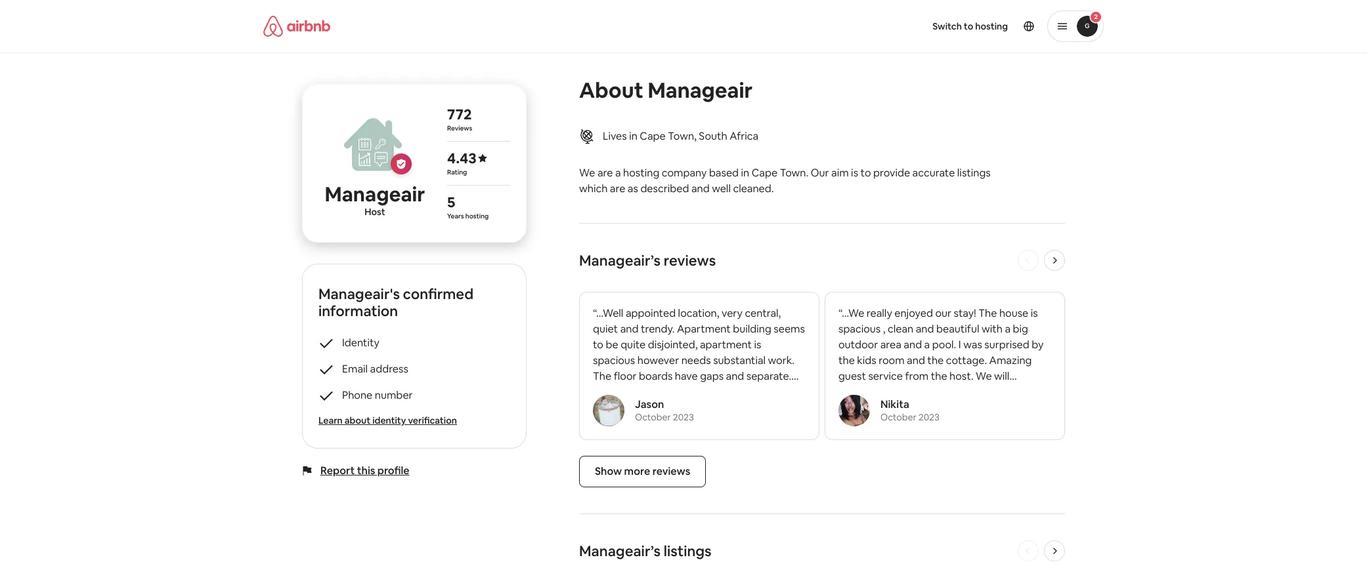Task type: locate. For each thing, give the bounding box(es) containing it.
manageair's listings
[[579, 543, 712, 561]]

1 2023 from the left
[[673, 412, 694, 424]]

1 vertical spatial are
[[610, 182, 626, 196]]

october down be
[[881, 412, 917, 424]]

0 horizontal spatial a
[[615, 166, 621, 180]]

area
[[881, 338, 902, 352]]

to right switch
[[964, 20, 974, 32]]

the right from
[[931, 370, 948, 384]]

october right jason user profile icon
[[635, 412, 671, 424]]

in up cleaned.
[[741, 166, 750, 180]]

aim
[[832, 166, 849, 180]]

guest
[[839, 370, 866, 384]]

1 vertical spatial to
[[861, 166, 871, 180]]

email
[[342, 363, 368, 376]]

from
[[905, 370, 929, 384]]

1 vertical spatial listings
[[664, 543, 712, 561]]

reviews
[[447, 124, 473, 133]]

report this profile button
[[321, 464, 410, 478]]

a left big
[[1005, 323, 1011, 336]]

the
[[839, 354, 855, 368], [928, 354, 944, 368], [931, 370, 948, 384]]

manageair up town,
[[648, 77, 753, 104]]

1 horizontal spatial in
[[741, 166, 750, 180]]

2
[[1094, 12, 1098, 21]]

2023 inside the 'nikita october 2023'
[[919, 412, 940, 424]]

to
[[964, 20, 974, 32], [861, 166, 871, 180]]

1 vertical spatial we
[[976, 370, 992, 384]]

hosting
[[976, 20, 1008, 32], [623, 166, 660, 180], [466, 212, 489, 221]]

cape left town,
[[640, 129, 666, 143]]

2 october from the left
[[881, 412, 917, 424]]

october inside the 'nikita october 2023'
[[881, 412, 917, 424]]

south africa
[[699, 129, 759, 143]]

2023 down the booking
[[919, 412, 940, 424]]

october for nikita
[[881, 412, 917, 424]]

are up 'which'
[[598, 166, 613, 180]]

outdoor
[[839, 338, 878, 352]]

2023 right jason
[[673, 412, 694, 424]]

the up guest at the right of the page
[[839, 354, 855, 368]]

jason user profile image
[[593, 395, 625, 427]]

phone number
[[342, 389, 413, 403]]

and down enjoyed
[[916, 323, 934, 336]]

0 horizontal spatial cape
[[640, 129, 666, 143]]

hosting right years
[[466, 212, 489, 221]]

hosting right switch
[[976, 20, 1008, 32]]

reviews
[[664, 252, 716, 270], [653, 465, 691, 479]]

1 horizontal spatial listings
[[958, 166, 991, 180]]

in inside we are a hosting company based in cape town. our aim is to provide accurate listings which are as described and well cleaned.
[[741, 166, 750, 180]]

manageair user profile image
[[341, 109, 409, 177], [341, 109, 409, 177]]

we up 'which'
[[579, 166, 595, 180]]

1 vertical spatial cape
[[752, 166, 778, 180]]

1 horizontal spatial 2023
[[919, 412, 940, 424]]

1 horizontal spatial manageair
[[648, 77, 753, 104]]

service
[[869, 370, 903, 384]]

and down clean
[[904, 338, 922, 352]]

beautiful
[[937, 323, 980, 336]]

learn about identity verification button
[[319, 415, 510, 428]]

pool.
[[933, 338, 957, 352]]

0 vertical spatial a
[[615, 166, 621, 180]]

switch to hosting link
[[925, 12, 1016, 40]]

0 horizontal spatial october
[[635, 412, 671, 424]]

2 vertical spatial hosting
[[466, 212, 489, 221]]

0 vertical spatial listings
[[958, 166, 991, 180]]

0 vertical spatial we
[[579, 166, 595, 180]]

2 vertical spatial a
[[925, 338, 930, 352]]

with
[[982, 323, 1003, 336]]

0 vertical spatial reviews
[[664, 252, 716, 270]]

lives in cape town, south africa
[[603, 129, 759, 143]]

to inside switch to hosting link
[[964, 20, 974, 32]]

hosting for switch
[[976, 20, 1008, 32]]

listings
[[958, 166, 991, 180], [664, 543, 712, 561]]

company
[[662, 166, 707, 180]]

lives
[[603, 129, 627, 143]]

identity
[[342, 336, 380, 350]]

1 vertical spatial in
[[741, 166, 750, 180]]

jason october 2023
[[635, 398, 694, 424]]

0 vertical spatial is
[[851, 166, 859, 180]]

1 horizontal spatial a
[[925, 338, 930, 352]]

and left well
[[692, 182, 710, 196]]

1 horizontal spatial cape
[[752, 166, 778, 180]]

listings inside we are a hosting company based in cape town. our aim is to provide accurate listings which are as described and well cleaned.
[[958, 166, 991, 180]]

hosting inside 5 years hosting
[[466, 212, 489, 221]]

and
[[692, 182, 710, 196], [916, 323, 934, 336], [904, 338, 922, 352], [907, 354, 925, 368]]

kids
[[857, 354, 877, 368]]

more
[[624, 465, 651, 479]]

we
[[579, 166, 595, 180], [976, 370, 992, 384]]

october
[[635, 412, 671, 424], [881, 412, 917, 424]]

was
[[964, 338, 983, 352]]

switch to hosting
[[933, 20, 1008, 32]]

manageair's
[[319, 285, 400, 303]]

manageair's
[[579, 252, 661, 270], [579, 543, 661, 561]]

0 horizontal spatial is
[[851, 166, 859, 180]]

host.
[[950, 370, 974, 384]]

we left will at the right of page
[[976, 370, 992, 384]]

1 horizontal spatial to
[[964, 20, 974, 32]]

manageair down 'verified host' icon
[[325, 181, 425, 208]]

a
[[615, 166, 621, 180], [1005, 323, 1011, 336], [925, 338, 930, 352]]

1 vertical spatial manageair's
[[579, 543, 661, 561]]

nikita october 2023
[[881, 398, 940, 424]]

hosting up as
[[623, 166, 660, 180]]

1 vertical spatial manageair
[[325, 181, 425, 208]]

by
[[1032, 338, 1044, 352]]

0 horizontal spatial 2023
[[673, 412, 694, 424]]

2023 inside the jason october 2023
[[673, 412, 694, 424]]

cape up cleaned.
[[752, 166, 778, 180]]

5
[[447, 193, 455, 212]]

1 horizontal spatial is
[[1031, 307, 1038, 321]]

0 vertical spatial manageair's
[[579, 252, 661, 270]]

"…we
[[839, 307, 865, 321]]

1 manageair's from the top
[[579, 252, 661, 270]]

to right aim
[[861, 166, 871, 180]]

0 horizontal spatial to
[[861, 166, 871, 180]]

1 horizontal spatial october
[[881, 412, 917, 424]]

2 manageair's from the top
[[579, 543, 661, 561]]

hosting inside profile element
[[976, 20, 1008, 32]]

manageair
[[648, 77, 753, 104], [325, 181, 425, 208]]

1 vertical spatial hosting
[[623, 166, 660, 180]]

phone
[[342, 389, 373, 403]]

house
[[1000, 307, 1029, 321]]

are
[[598, 166, 613, 180], [610, 182, 626, 196]]

accurate
[[913, 166, 955, 180]]

0 horizontal spatial manageair
[[325, 181, 425, 208]]

in right lives
[[629, 129, 638, 143]]

really
[[867, 307, 893, 321]]

772
[[447, 105, 472, 123]]

and up from
[[907, 354, 925, 368]]

we inside "…we really enjoyed our stay! the house is spacious , clean and beautiful with a big outdoor area and a pool. i was surprised by the kids room and the cottage. amazing guest service from the host. we will definitely be booking again.…
[[976, 370, 992, 384]]

described
[[641, 182, 689, 196]]

is right 'house'
[[1031, 307, 1038, 321]]

show more reviews
[[595, 465, 691, 479]]

i
[[959, 338, 961, 352]]

definitely
[[839, 386, 884, 399]]

we inside we are a hosting company based in cape town. our aim is to provide accurate listings which are as described and well cleaned.
[[579, 166, 595, 180]]

will
[[995, 370, 1010, 384]]

are left as
[[610, 182, 626, 196]]

booking
[[901, 386, 941, 399]]

2 horizontal spatial hosting
[[976, 20, 1008, 32]]

enjoyed
[[895, 307, 933, 321]]

2 2023 from the left
[[919, 412, 940, 424]]

a left pool.
[[925, 338, 930, 352]]

0 vertical spatial to
[[964, 20, 974, 32]]

to inside we are a hosting company based in cape town. our aim is to provide accurate listings which are as described and well cleaned.
[[861, 166, 871, 180]]

nikita user profile image
[[839, 395, 870, 427], [839, 395, 870, 427]]

manageair's confirmed information
[[319, 285, 474, 321]]

0 vertical spatial hosting
[[976, 20, 1008, 32]]

1 vertical spatial a
[[1005, 323, 1011, 336]]

0 horizontal spatial we
[[579, 166, 595, 180]]

2023
[[673, 412, 694, 424], [919, 412, 940, 424]]

0 vertical spatial in
[[629, 129, 638, 143]]

1 vertical spatial reviews
[[653, 465, 691, 479]]

this
[[357, 464, 375, 478]]

a down lives
[[615, 166, 621, 180]]

1 horizontal spatial hosting
[[623, 166, 660, 180]]

1 vertical spatial is
[[1031, 307, 1038, 321]]

is
[[851, 166, 859, 180], [1031, 307, 1038, 321]]

verified host image
[[396, 159, 407, 169]]

is right aim
[[851, 166, 859, 180]]

772 reviews
[[447, 105, 473, 133]]

hosting inside we are a hosting company based in cape town. our aim is to provide accurate listings which are as described and well cleaned.
[[623, 166, 660, 180]]

0 horizontal spatial hosting
[[466, 212, 489, 221]]

nikita
[[881, 398, 910, 412]]

october inside the jason october 2023
[[635, 412, 671, 424]]

1 horizontal spatial we
[[976, 370, 992, 384]]

1 october from the left
[[635, 412, 671, 424]]

in
[[629, 129, 638, 143], [741, 166, 750, 180]]



Task type: describe. For each thing, give the bounding box(es) containing it.
cape inside we are a hosting company based in cape town. our aim is to provide accurate listings which are as described and well cleaned.
[[752, 166, 778, 180]]

big
[[1013, 323, 1029, 336]]

and inside we are a hosting company based in cape town. our aim is to provide accurate listings which are as described and well cleaned.
[[692, 182, 710, 196]]

spacious
[[839, 323, 881, 336]]

provide
[[874, 166, 910, 180]]

rating
[[447, 168, 467, 177]]

as
[[628, 182, 638, 196]]

manageair's for manageair's reviews
[[579, 252, 661, 270]]

room
[[879, 354, 905, 368]]

about manageair
[[579, 77, 753, 104]]

manageair host
[[325, 181, 425, 218]]

hosting for 5
[[466, 212, 489, 221]]

report this profile
[[321, 464, 410, 478]]

manageair's reviews
[[579, 252, 716, 270]]

cottage.
[[946, 354, 987, 368]]

number
[[375, 389, 413, 403]]

jason
[[635, 398, 664, 412]]

amazing
[[990, 354, 1032, 368]]

jason user profile image
[[593, 395, 625, 427]]

0 vertical spatial are
[[598, 166, 613, 180]]

the down pool.
[[928, 354, 944, 368]]

is inside "…we really enjoyed our stay! the house is spacious , clean and beautiful with a big outdoor area and a pool. i was surprised by the kids room and the cottage. amazing guest service from the host. we will definitely be booking again.…
[[1031, 307, 1038, 321]]

2 button
[[1048, 11, 1104, 42]]

4.43
[[447, 149, 477, 168]]

cleaned.
[[733, 182, 774, 196]]

our
[[811, 166, 829, 180]]

surprised
[[985, 338, 1030, 352]]

profile
[[378, 464, 410, 478]]

our
[[936, 307, 952, 321]]

0 horizontal spatial in
[[629, 129, 638, 143]]

host
[[365, 206, 385, 218]]

information
[[319, 302, 398, 321]]

is inside we are a hosting company based in cape town. our aim is to provide accurate listings which are as described and well cleaned.
[[851, 166, 859, 180]]

years
[[447, 212, 464, 221]]

well
[[712, 182, 731, 196]]

stay!
[[954, 307, 977, 321]]

2023 for nikita
[[919, 412, 940, 424]]

"…we really enjoyed our stay! the house is spacious , clean and beautiful with a big outdoor area and a pool. i was surprised by the kids room and the cottage. amazing guest service from the host. we will definitely be booking again.…
[[839, 307, 1044, 399]]

again.…
[[943, 386, 979, 399]]

report
[[321, 464, 355, 478]]

profile element
[[700, 0, 1104, 53]]

2023 for jason
[[673, 412, 694, 424]]

confirmed
[[403, 285, 474, 303]]

address
[[370, 363, 408, 376]]

email address
[[342, 363, 408, 376]]

0 vertical spatial manageair
[[648, 77, 753, 104]]

reviews inside button
[[653, 465, 691, 479]]

the
[[979, 307, 997, 321]]

2 horizontal spatial a
[[1005, 323, 1011, 336]]

learn
[[319, 415, 343, 427]]

,
[[883, 323, 886, 336]]

based
[[709, 166, 739, 180]]

town,
[[668, 129, 697, 143]]

0 horizontal spatial listings
[[664, 543, 712, 561]]

5 years hosting
[[447, 193, 489, 221]]

identity
[[373, 415, 406, 427]]

about
[[345, 415, 371, 427]]

verification
[[408, 415, 457, 427]]

about
[[579, 77, 644, 104]]

be
[[886, 386, 899, 399]]

manageair's for manageair's listings
[[579, 543, 661, 561]]

which
[[579, 182, 608, 196]]

0 vertical spatial cape
[[640, 129, 666, 143]]

show more reviews button
[[579, 457, 706, 488]]

clean
[[888, 323, 914, 336]]

switch
[[933, 20, 962, 32]]

show
[[595, 465, 622, 479]]

learn about identity verification
[[319, 415, 457, 427]]

a inside we are a hosting company based in cape town. our aim is to provide accurate listings which are as described and well cleaned.
[[615, 166, 621, 180]]

town.
[[780, 166, 809, 180]]

october for jason
[[635, 412, 671, 424]]

we are a hosting company based in cape town. our aim is to provide accurate listings which are as described and well cleaned.
[[579, 166, 993, 196]]



Task type: vqa. For each thing, say whether or not it's contained in the screenshot.
error to the top
no



